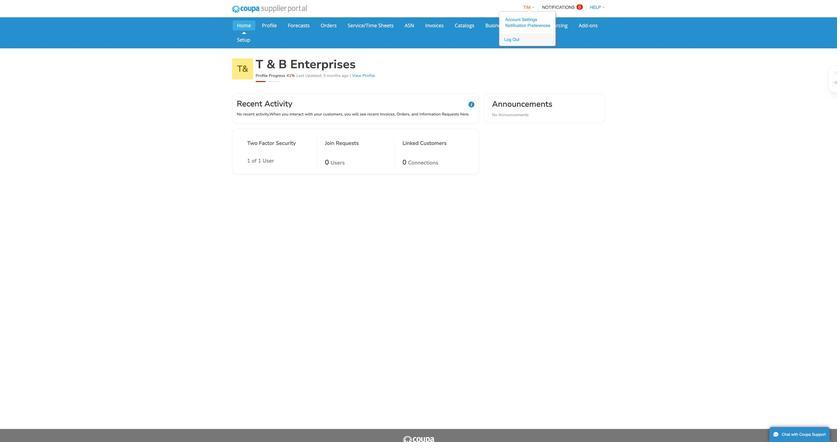 Task type: locate. For each thing, give the bounding box(es) containing it.
0 vertical spatial coupa supplier portal image
[[227, 1, 312, 17]]

1 horizontal spatial coupa supplier portal image
[[402, 436, 435, 443]]

navigation
[[499, 1, 605, 46]]

t& image
[[232, 59, 253, 79]]

additional information image
[[469, 102, 475, 108]]

coupa supplier portal image
[[227, 1, 312, 17], [402, 436, 435, 443]]



Task type: vqa. For each thing, say whether or not it's contained in the screenshot.
bottom Coupa Supplier Portal image
yes



Task type: describe. For each thing, give the bounding box(es) containing it.
1 vertical spatial coupa supplier portal image
[[402, 436, 435, 443]]

0 horizontal spatial coupa supplier portal image
[[227, 1, 312, 17]]



